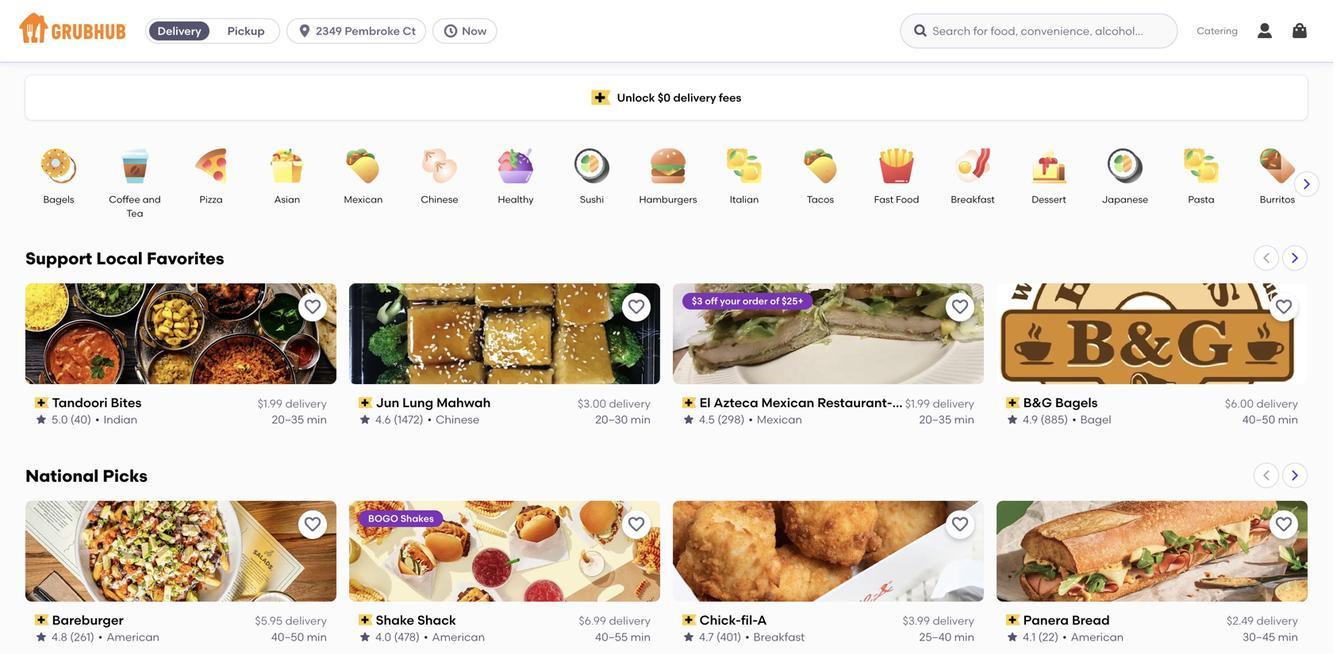 Task type: vqa. For each thing, say whether or not it's contained in the screenshot.
Asian image
yes



Task type: describe. For each thing, give the bounding box(es) containing it.
grubhub plus flag logo image
[[592, 90, 611, 105]]

$3 off your order of $25+
[[692, 295, 804, 307]]

bites
[[111, 395, 142, 410]]

coffee and tea
[[109, 194, 161, 219]]

• for chick-fil-a
[[746, 630, 750, 644]]

(298)
[[718, 413, 745, 426]]

healthy
[[498, 194, 534, 205]]

subscription pass image for bareburger
[[35, 615, 49, 626]]

b&g
[[1024, 395, 1053, 410]]

pizza
[[200, 194, 223, 205]]

4.6 (1472)
[[376, 413, 424, 426]]

burritos
[[1261, 194, 1296, 205]]

shake shack logo image
[[349, 501, 661, 602]]

(885)
[[1041, 413, 1069, 426]]

2 vertical spatial mexican
[[757, 413, 803, 426]]

• american for bareburger
[[98, 630, 160, 644]]

save this restaurant image for bareburger
[[303, 515, 322, 534]]

0 vertical spatial caret right icon image
[[1301, 178, 1314, 191]]

fast food
[[875, 194, 920, 205]]

20–30
[[596, 413, 628, 426]]

tandoori bites
[[52, 395, 142, 410]]

coffee and tea image
[[107, 148, 163, 183]]

el azteca mexican restaurant-mahwah
[[700, 395, 947, 410]]

japanese image
[[1098, 148, 1154, 183]]

$0
[[658, 91, 671, 104]]

off
[[705, 295, 718, 307]]

tea
[[127, 208, 143, 219]]

jun
[[376, 395, 400, 410]]

save this restaurant image for jun lung mahwah
[[627, 298, 646, 317]]

panera bread logo image
[[997, 501, 1308, 602]]

national
[[25, 466, 99, 486]]

bagel
[[1081, 413, 1112, 426]]

caret left icon image for support local favorites
[[1261, 252, 1273, 264]]

tacos
[[807, 194, 834, 205]]

lung
[[403, 395, 434, 410]]

5.0 (40)
[[52, 413, 91, 426]]

20–35 min for el azteca mexican restaurant-mahwah
[[920, 413, 975, 426]]

b&g bagels
[[1024, 395, 1098, 410]]

fees
[[719, 91, 742, 104]]

$25+
[[782, 295, 804, 307]]

$3
[[692, 295, 703, 307]]

2 mahwah from the left
[[893, 395, 947, 410]]

star icon image for b&g bagels
[[1007, 413, 1019, 426]]

tacos image
[[793, 148, 849, 183]]

subscription pass image for b&g bagels
[[1007, 397, 1021, 408]]

(40)
[[70, 413, 91, 426]]

• chinese
[[428, 413, 480, 426]]

25–40 min
[[920, 630, 975, 644]]

40–50 for bareburger
[[271, 630, 304, 644]]

(401)
[[717, 630, 742, 644]]

main navigation navigation
[[0, 0, 1334, 62]]

japanese
[[1103, 194, 1149, 205]]

• for shake shack
[[424, 630, 428, 644]]

asian
[[275, 194, 300, 205]]

american for shake shack
[[432, 630, 485, 644]]

pembroke
[[345, 24, 400, 38]]

save this restaurant image for chick-fil-a
[[951, 515, 970, 534]]

fast food image
[[869, 148, 925, 183]]

shack
[[418, 612, 457, 628]]

indian
[[104, 413, 137, 426]]

delivery for bagels
[[1257, 397, 1299, 410]]

• for bareburger
[[98, 630, 103, 644]]

subscription pass image for panera bread
[[1007, 615, 1021, 626]]

subscription pass image for el azteca mexican restaurant-mahwah
[[683, 397, 697, 408]]

italian image
[[717, 148, 772, 183]]

caret right icon image for national picks
[[1289, 469, 1302, 482]]

delivery for fil-
[[933, 614, 975, 628]]

min down $5.95 delivery
[[307, 630, 327, 644]]

unlock $0 delivery fees
[[617, 91, 742, 104]]

• indian
[[95, 413, 137, 426]]

40–55
[[595, 630, 628, 644]]

$1.99 delivery for tandoori bites
[[258, 397, 327, 410]]

subscription pass image for shake shack
[[359, 615, 373, 626]]

4.8 (261)
[[52, 630, 94, 644]]

bagels image
[[31, 148, 87, 183]]

jun lung mahwah
[[376, 395, 491, 410]]

• for tandoori bites
[[95, 413, 100, 426]]

min for azteca
[[955, 413, 975, 426]]

save this restaurant button for panera bread
[[1270, 510, 1299, 539]]

your
[[720, 295, 741, 307]]

breakfast image
[[946, 148, 1001, 183]]

bogo shakes
[[368, 513, 434, 524]]

fast
[[875, 194, 894, 205]]

shakes
[[401, 513, 434, 524]]

favorites
[[147, 249, 224, 269]]

40–50 min for b&g bagels
[[1243, 413, 1299, 426]]

$3.00
[[578, 397, 607, 410]]

20–35 for el azteca mexican restaurant-mahwah
[[920, 413, 952, 426]]

svg image
[[443, 23, 459, 39]]

chick-fil-a logo image
[[673, 501, 984, 602]]

$3.99
[[903, 614, 931, 628]]

el
[[700, 395, 711, 410]]

(261)
[[70, 630, 94, 644]]

• american for shake shack
[[424, 630, 485, 644]]

$2.49 delivery
[[1227, 614, 1299, 628]]

1 horizontal spatial bagels
[[1056, 395, 1098, 410]]

star icon image for bareburger
[[35, 631, 48, 644]]

Search for food, convenience, alcohol... search field
[[901, 13, 1178, 48]]

4.8
[[52, 630, 67, 644]]

food
[[896, 194, 920, 205]]

min for bites
[[307, 413, 327, 426]]

star icon image for tandoori bites
[[35, 413, 48, 426]]

now
[[462, 24, 487, 38]]

5.0
[[52, 413, 68, 426]]

• for el azteca mexican restaurant-mahwah
[[749, 413, 753, 426]]

support
[[25, 249, 92, 269]]

subscription pass image for chick-fil-a
[[683, 615, 697, 626]]

hamburgers image
[[641, 148, 696, 183]]

4.9
[[1023, 413, 1039, 426]]

min for shack
[[631, 630, 651, 644]]

unlock
[[617, 91, 655, 104]]

panera
[[1024, 612, 1069, 628]]

pasta image
[[1174, 148, 1230, 183]]

save this restaurant button for tandoori bites
[[299, 293, 327, 322]]

4.1
[[1023, 630, 1036, 644]]

(22)
[[1039, 630, 1059, 644]]

4.7
[[699, 630, 714, 644]]

$1.99 delivery for el azteca mexican restaurant-mahwah
[[906, 397, 975, 410]]

caret right icon image for support local favorites
[[1289, 252, 1302, 264]]

mexican image
[[336, 148, 391, 183]]

$1.99 for tandoori bites
[[258, 397, 283, 410]]

0 vertical spatial chinese
[[421, 194, 459, 205]]

shake shack
[[376, 612, 457, 628]]



Task type: locate. For each thing, give the bounding box(es) containing it.
20–35 min for tandoori bites
[[272, 413, 327, 426]]

min for fil-
[[955, 630, 975, 644]]

fil-
[[741, 612, 758, 628]]

1 horizontal spatial $1.99 delivery
[[906, 397, 975, 410]]

2 horizontal spatial american
[[1071, 630, 1124, 644]]

0 horizontal spatial 20–35
[[272, 413, 304, 426]]

2349
[[316, 24, 342, 38]]

delivery button
[[146, 18, 213, 44]]

4.6
[[376, 413, 391, 426]]

4.5
[[699, 413, 715, 426]]

tandoori bites logo image
[[25, 283, 337, 384]]

star icon image for chick-fil-a
[[683, 631, 695, 644]]

min down $6.00 delivery on the bottom of page
[[1279, 413, 1299, 426]]

star icon image left 4.5
[[683, 413, 695, 426]]

$1.99 for el azteca mexican restaurant-mahwah
[[906, 397, 931, 410]]

40–50 min down $5.95 delivery
[[271, 630, 327, 644]]

save this restaurant image
[[303, 298, 322, 317], [627, 298, 646, 317], [951, 298, 970, 317], [303, 515, 322, 534], [627, 515, 646, 534], [1275, 515, 1294, 534]]

20–35
[[272, 413, 304, 426], [920, 413, 952, 426]]

star icon image left '5.0'
[[35, 413, 48, 426]]

$6.00 delivery
[[1226, 397, 1299, 410]]

2 • american from the left
[[424, 630, 485, 644]]

40–50 min down $6.00 delivery on the bottom of page
[[1243, 413, 1299, 426]]

min left '4.6'
[[307, 413, 327, 426]]

2 horizontal spatial subscription pass image
[[1007, 397, 1021, 408]]

subscription pass image
[[683, 397, 697, 408], [1007, 397, 1021, 408], [359, 615, 373, 626]]

0 horizontal spatial • american
[[98, 630, 160, 644]]

delivery
[[158, 24, 201, 38]]

$2.49
[[1227, 614, 1254, 628]]

• breakfast
[[746, 630, 805, 644]]

4.0 (478)
[[376, 630, 420, 644]]

$1.99
[[258, 397, 283, 410], [906, 397, 931, 410]]

american for panera bread
[[1071, 630, 1124, 644]]

20–35 for tandoori bites
[[272, 413, 304, 426]]

• right (261)
[[98, 630, 103, 644]]

40–55 min
[[595, 630, 651, 644]]

• right (298)
[[749, 413, 753, 426]]

0 horizontal spatial 40–50 min
[[271, 630, 327, 644]]

bareburger
[[52, 612, 124, 628]]

star icon image left 4.1
[[1007, 631, 1019, 644]]

1 $1.99 from the left
[[258, 397, 283, 410]]

italian
[[730, 194, 759, 205]]

american down bareburger
[[107, 630, 160, 644]]

1 horizontal spatial save this restaurant image
[[1275, 298, 1294, 317]]

0 vertical spatial 40–50 min
[[1243, 413, 1299, 426]]

subscription pass image left bareburger
[[35, 615, 49, 626]]

$6.99
[[579, 614, 607, 628]]

1 vertical spatial 40–50 min
[[271, 630, 327, 644]]

chinese down jun lung mahwah
[[436, 413, 480, 426]]

40–50
[[1243, 413, 1276, 426], [271, 630, 304, 644]]

(1472)
[[394, 413, 424, 426]]

save this restaurant button for jun lung mahwah
[[622, 293, 651, 322]]

american for bareburger
[[107, 630, 160, 644]]

panera bread
[[1024, 612, 1110, 628]]

chinese
[[421, 194, 459, 205], [436, 413, 480, 426]]

4.0
[[376, 630, 392, 644]]

dessert
[[1032, 194, 1067, 205]]

2349 pembroke ct button
[[287, 18, 433, 44]]

bogo
[[368, 513, 398, 524]]

1 horizontal spatial subscription pass image
[[683, 397, 697, 408]]

star icon image for shake shack
[[359, 631, 372, 644]]

american
[[107, 630, 160, 644], [432, 630, 485, 644], [1071, 630, 1124, 644]]

star icon image for panera bread
[[1007, 631, 1019, 644]]

1 horizontal spatial american
[[432, 630, 485, 644]]

star icon image left "4.7"
[[683, 631, 695, 644]]

(478)
[[394, 630, 420, 644]]

• right the '(40)'
[[95, 413, 100, 426]]

star icon image left 4.0
[[359, 631, 372, 644]]

mexican down mexican image
[[344, 194, 383, 205]]

coffee
[[109, 194, 140, 205]]

catering button
[[1186, 13, 1250, 49]]

subscription pass image
[[35, 397, 49, 408], [359, 397, 373, 408], [35, 615, 49, 626], [683, 615, 697, 626], [1007, 615, 1021, 626]]

restaurant-
[[818, 395, 893, 410]]

0 horizontal spatial subscription pass image
[[359, 615, 373, 626]]

delivery for azteca
[[933, 397, 975, 410]]

chinese down chinese "image"
[[421, 194, 459, 205]]

save this restaurant image
[[1275, 298, 1294, 317], [951, 515, 970, 534]]

•
[[95, 413, 100, 426], [428, 413, 432, 426], [749, 413, 753, 426], [1073, 413, 1077, 426], [98, 630, 103, 644], [424, 630, 428, 644], [746, 630, 750, 644], [1063, 630, 1068, 644]]

4.7 (401)
[[699, 630, 742, 644]]

1 vertical spatial bagels
[[1056, 395, 1098, 410]]

2 20–35 min from the left
[[920, 413, 975, 426]]

caret left icon image down $6.00 delivery on the bottom of page
[[1261, 469, 1273, 482]]

$5.95
[[255, 614, 283, 628]]

american down bread
[[1071, 630, 1124, 644]]

svg image inside 2349 pembroke ct button
[[297, 23, 313, 39]]

bagels up • bagel
[[1056, 395, 1098, 410]]

caret left icon image down burritos at the top of page
[[1261, 252, 1273, 264]]

• american down bread
[[1063, 630, 1124, 644]]

delivery for shack
[[609, 614, 651, 628]]

1 vertical spatial mexican
[[762, 395, 815, 410]]

$6.00
[[1226, 397, 1254, 410]]

svg image
[[1256, 21, 1275, 40], [1291, 21, 1310, 40], [297, 23, 313, 39], [913, 23, 929, 39]]

min right 25–40
[[955, 630, 975, 644]]

0 horizontal spatial breakfast
[[754, 630, 805, 644]]

bareburger logo image
[[25, 501, 337, 602]]

20–30 min
[[596, 413, 651, 426]]

1 american from the left
[[107, 630, 160, 644]]

pizza image
[[183, 148, 239, 183]]

40–50 for b&g bagels
[[1243, 413, 1276, 426]]

• down jun lung mahwah
[[428, 413, 432, 426]]

0 vertical spatial save this restaurant image
[[1275, 298, 1294, 317]]

subscription pass image left el
[[683, 397, 697, 408]]

1 horizontal spatial 40–50
[[1243, 413, 1276, 426]]

1 mahwah from the left
[[437, 395, 491, 410]]

star icon image for el azteca mexican restaurant-mahwah
[[683, 413, 695, 426]]

1 caret left icon image from the top
[[1261, 252, 1273, 264]]

el azteca mexican restaurant-mahwah logo image
[[673, 283, 984, 384]]

0 vertical spatial mexican
[[344, 194, 383, 205]]

2 $1.99 delivery from the left
[[906, 397, 975, 410]]

• for panera bread
[[1063, 630, 1068, 644]]

1 vertical spatial breakfast
[[754, 630, 805, 644]]

1 horizontal spatial mahwah
[[893, 395, 947, 410]]

jun lung mahwah  logo image
[[349, 283, 661, 384]]

1 horizontal spatial 20–35 min
[[920, 413, 975, 426]]

delivery for lung
[[609, 397, 651, 410]]

dessert image
[[1022, 148, 1077, 183]]

bagels
[[43, 194, 74, 205], [1056, 395, 1098, 410]]

shake
[[376, 612, 415, 628]]

0 vertical spatial breakfast
[[951, 194, 995, 205]]

• right (22)
[[1063, 630, 1068, 644]]

• for b&g bagels
[[1073, 413, 1077, 426]]

delivery for bread
[[1257, 614, 1299, 628]]

$6.99 delivery
[[579, 614, 651, 628]]

0 vertical spatial caret left icon image
[[1261, 252, 1273, 264]]

1 horizontal spatial 20–35
[[920, 413, 952, 426]]

caret right icon image
[[1301, 178, 1314, 191], [1289, 252, 1302, 264], [1289, 469, 1302, 482]]

pickup
[[228, 24, 265, 38]]

caret left icon image
[[1261, 252, 1273, 264], [1261, 469, 1273, 482]]

1 vertical spatial caret right icon image
[[1289, 252, 1302, 264]]

• mexican
[[749, 413, 803, 426]]

0 horizontal spatial $1.99
[[258, 397, 283, 410]]

3 • american from the left
[[1063, 630, 1124, 644]]

• down fil-
[[746, 630, 750, 644]]

and
[[143, 194, 161, 205]]

$3.00 delivery
[[578, 397, 651, 410]]

now button
[[433, 18, 504, 44]]

min right 40–55
[[631, 630, 651, 644]]

1 horizontal spatial breakfast
[[951, 194, 995, 205]]

subscription pass image left shake
[[359, 615, 373, 626]]

1 horizontal spatial $1.99
[[906, 397, 931, 410]]

2 horizontal spatial • american
[[1063, 630, 1124, 644]]

subscription pass image left 'panera'
[[1007, 615, 1021, 626]]

$3.99 delivery
[[903, 614, 975, 628]]

25–40
[[920, 630, 952, 644]]

subscription pass image for jun lung mahwah
[[359, 397, 373, 408]]

1 vertical spatial chinese
[[436, 413, 480, 426]]

2 caret left icon image from the top
[[1261, 469, 1273, 482]]

• right the (478)
[[424, 630, 428, 644]]

min right 20–30 on the left of page
[[631, 413, 651, 426]]

of
[[771, 295, 780, 307]]

0 vertical spatial 40–50
[[1243, 413, 1276, 426]]

subscription pass image left "b&g"
[[1007, 397, 1021, 408]]

0 horizontal spatial 20–35 min
[[272, 413, 327, 426]]

subscription pass image left chick-
[[683, 615, 697, 626]]

delivery for bites
[[285, 397, 327, 410]]

min right '30–45'
[[1279, 630, 1299, 644]]

chinese image
[[412, 148, 468, 183]]

save this restaurant image for b&g bagels
[[1275, 298, 1294, 317]]

delivery
[[674, 91, 717, 104], [285, 397, 327, 410], [609, 397, 651, 410], [933, 397, 975, 410], [1257, 397, 1299, 410], [285, 614, 327, 628], [609, 614, 651, 628], [933, 614, 975, 628], [1257, 614, 1299, 628]]

1 horizontal spatial 40–50 min
[[1243, 413, 1299, 426]]

save this restaurant button for chick-fil-a
[[946, 510, 975, 539]]

star icon image left 4.9
[[1007, 413, 1019, 426]]

30–45
[[1243, 630, 1276, 644]]

$5.95 delivery
[[255, 614, 327, 628]]

1 horizontal spatial • american
[[424, 630, 485, 644]]

1 vertical spatial save this restaurant image
[[951, 515, 970, 534]]

save this restaurant image for tandoori bites
[[303, 298, 322, 317]]

subscription pass image left tandoori
[[35, 397, 49, 408]]

0 horizontal spatial american
[[107, 630, 160, 644]]

min for bread
[[1279, 630, 1299, 644]]

1 20–35 from the left
[[272, 413, 304, 426]]

mexican down el azteca mexican restaurant-mahwah
[[757, 413, 803, 426]]

mexican
[[344, 194, 383, 205], [762, 395, 815, 410], [757, 413, 803, 426]]

2 american from the left
[[432, 630, 485, 644]]

chick-fil-a
[[700, 612, 767, 628]]

national picks
[[25, 466, 148, 486]]

american down shack
[[432, 630, 485, 644]]

breakfast down a
[[754, 630, 805, 644]]

1 vertical spatial 40–50
[[271, 630, 304, 644]]

• american down shack
[[424, 630, 485, 644]]

2349 pembroke ct
[[316, 24, 416, 38]]

chick-
[[700, 612, 741, 628]]

min
[[307, 413, 327, 426], [631, 413, 651, 426], [955, 413, 975, 426], [1279, 413, 1299, 426], [307, 630, 327, 644], [631, 630, 651, 644], [955, 630, 975, 644], [1279, 630, 1299, 644]]

bagels down the 'bagels' image
[[43, 194, 74, 205]]

bread
[[1072, 612, 1110, 628]]

4.9 (885)
[[1023, 413, 1069, 426]]

hamburgers
[[639, 194, 697, 205]]

min left 4.9
[[955, 413, 975, 426]]

0 vertical spatial bagels
[[43, 194, 74, 205]]

burritos image
[[1250, 148, 1306, 183]]

• american down bareburger
[[98, 630, 160, 644]]

0 horizontal spatial bagels
[[43, 194, 74, 205]]

star icon image left 4.8
[[35, 631, 48, 644]]

sushi image
[[564, 148, 620, 183]]

0 horizontal spatial 40–50
[[271, 630, 304, 644]]

• american for panera bread
[[1063, 630, 1124, 644]]

pasta
[[1189, 194, 1215, 205]]

support local favorites
[[25, 249, 224, 269]]

b&g bagels logo image
[[997, 283, 1308, 384]]

• bagel
[[1073, 413, 1112, 426]]

breakfast down breakfast image
[[951, 194, 995, 205]]

star icon image for jun lung mahwah
[[359, 413, 372, 426]]

• right the (885)
[[1073, 413, 1077, 426]]

0 horizontal spatial $1.99 delivery
[[258, 397, 327, 410]]

$1.99 delivery
[[258, 397, 327, 410], [906, 397, 975, 410]]

azteca
[[714, 395, 759, 410]]

sushi
[[580, 194, 604, 205]]

save this restaurant button
[[299, 293, 327, 322], [622, 293, 651, 322], [946, 293, 975, 322], [1270, 293, 1299, 322], [299, 510, 327, 539], [622, 510, 651, 539], [946, 510, 975, 539], [1270, 510, 1299, 539]]

save this restaurant image for panera bread
[[1275, 515, 1294, 534]]

ct
[[403, 24, 416, 38]]

min for lung
[[631, 413, 651, 426]]

2 20–35 from the left
[[920, 413, 952, 426]]

save this restaurant button for b&g bagels
[[1270, 293, 1299, 322]]

star icon image left '4.6'
[[359, 413, 372, 426]]

a
[[758, 612, 767, 628]]

caret left icon image for national picks
[[1261, 469, 1273, 482]]

1 $1.99 delivery from the left
[[258, 397, 327, 410]]

0 horizontal spatial mahwah
[[437, 395, 491, 410]]

4.1 (22)
[[1023, 630, 1059, 644]]

1 • american from the left
[[98, 630, 160, 644]]

breakfast
[[951, 194, 995, 205], [754, 630, 805, 644]]

subscription pass image for tandoori bites
[[35, 397, 49, 408]]

• for jun lung mahwah
[[428, 413, 432, 426]]

star icon image
[[35, 413, 48, 426], [359, 413, 372, 426], [683, 413, 695, 426], [1007, 413, 1019, 426], [35, 631, 48, 644], [359, 631, 372, 644], [683, 631, 695, 644], [1007, 631, 1019, 644]]

mexican up • mexican
[[762, 395, 815, 410]]

• american
[[98, 630, 160, 644], [424, 630, 485, 644], [1063, 630, 1124, 644]]

save this restaurant button for bareburger
[[299, 510, 327, 539]]

healthy image
[[488, 148, 544, 183]]

2 vertical spatial caret right icon image
[[1289, 469, 1302, 482]]

catering
[[1198, 25, 1239, 36]]

min for bagels
[[1279, 413, 1299, 426]]

mahwah
[[437, 395, 491, 410], [893, 395, 947, 410]]

40–50 min for bareburger
[[271, 630, 327, 644]]

40–50 down $5.95 delivery
[[271, 630, 304, 644]]

tandoori
[[52, 395, 108, 410]]

2 $1.99 from the left
[[906, 397, 931, 410]]

0 horizontal spatial save this restaurant image
[[951, 515, 970, 534]]

1 vertical spatial caret left icon image
[[1261, 469, 1273, 482]]

subscription pass image left the jun
[[359, 397, 373, 408]]

asian image
[[260, 148, 315, 183]]

3 american from the left
[[1071, 630, 1124, 644]]

40–50 down $6.00 delivery on the bottom of page
[[1243, 413, 1276, 426]]

1 20–35 min from the left
[[272, 413, 327, 426]]



